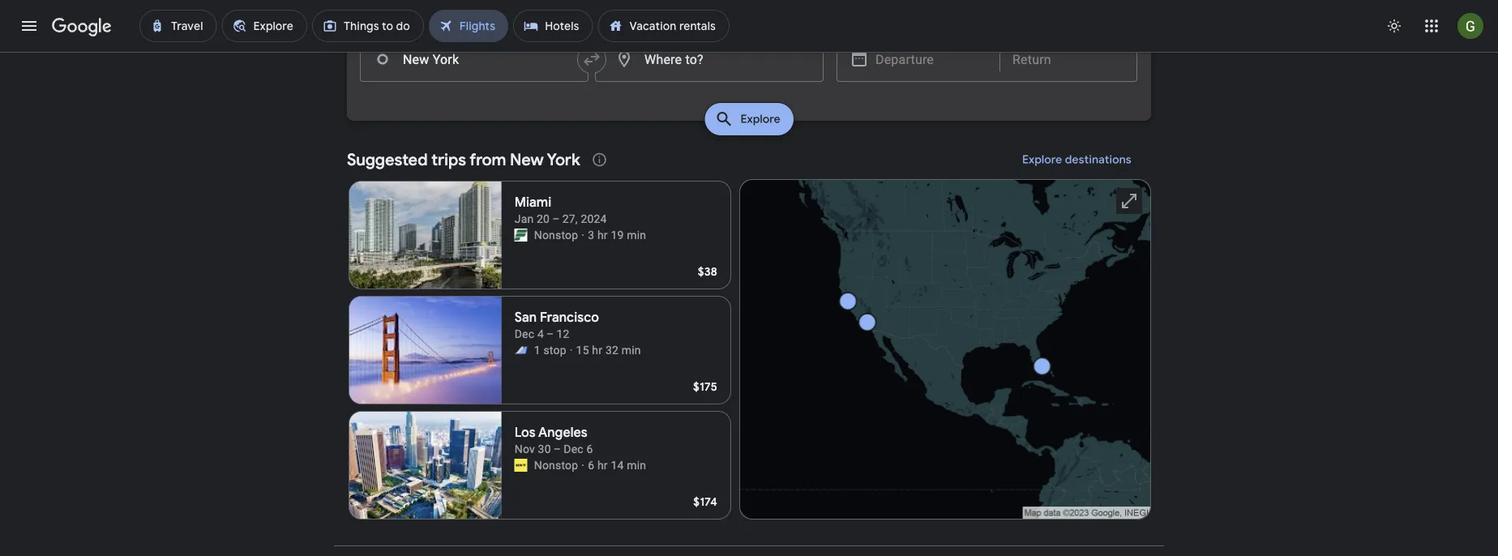 Task type: describe. For each thing, give the bounding box(es) containing it.
4 – 12
[[538, 327, 570, 341]]

york
[[547, 149, 580, 170]]

explore destinations
[[1023, 152, 1132, 167]]

6 hr 14 min
[[588, 459, 647, 472]]

$175
[[693, 380, 718, 394]]

dec
[[515, 327, 535, 341]]

francisco
[[540, 309, 599, 326]]

Flight search field
[[334, 0, 1165, 140]]

jan
[[515, 212, 534, 225]]

 image for san francisco
[[570, 342, 573, 359]]

$174
[[694, 495, 718, 509]]

suggested
[[347, 149, 428, 170]]

14
[[611, 459, 624, 472]]

destinations
[[1066, 152, 1132, 167]]

explore for explore destinations
[[1023, 152, 1063, 167]]

$38
[[698, 264, 718, 279]]

hr for miami
[[598, 228, 608, 242]]

los
[[515, 425, 536, 441]]

suggested trips from new york region
[[347, 140, 1152, 526]]

nonstop for angeles
[[534, 459, 579, 472]]

1 button
[[475, 1, 540, 30]]

3 hr 19 min
[[588, 228, 647, 242]]

explore button
[[705, 103, 794, 135]]

6 inside the los angeles nov 30 – dec 6
[[587, 442, 593, 456]]

3
[[588, 228, 595, 242]]

miami jan 20 – 27, 2024
[[515, 194, 607, 225]]

stop
[[544, 343, 567, 357]]

new
[[510, 149, 544, 170]]

1 for 1
[[504, 9, 510, 22]]



Task type: locate. For each thing, give the bounding box(es) containing it.
1 inside suggested trips from new york region
[[534, 343, 541, 357]]

30 – dec
[[538, 442, 584, 456]]

175 US dollars text field
[[693, 380, 718, 394]]

min
[[627, 228, 647, 242], [622, 343, 641, 357], [627, 459, 647, 472]]

1 stop
[[534, 343, 567, 357]]

1 horizontal spatial explore
[[1023, 152, 1063, 167]]

15
[[576, 343, 589, 357]]

hr right 3
[[598, 228, 608, 242]]

19
[[611, 228, 624, 242]]

Departure text field
[[876, 37, 988, 81]]

trips
[[432, 149, 466, 170]]

2 vertical spatial hr
[[598, 459, 608, 472]]

20 – 27,
[[537, 212, 578, 225]]

0 vertical spatial min
[[627, 228, 647, 242]]

174 US dollars text field
[[694, 495, 718, 509]]

2024
[[581, 212, 607, 225]]

min right 14
[[627, 459, 647, 472]]

2 nonstop from the top
[[534, 459, 579, 472]]

1 vertical spatial explore
[[1023, 152, 1063, 167]]

1 inside popup button
[[504, 9, 510, 22]]

hr for san francisco
[[592, 343, 603, 357]]

explore destinations button
[[1003, 140, 1152, 179]]

1 vertical spatial hr
[[592, 343, 603, 357]]

Return text field
[[1013, 37, 1125, 81]]

Where to? text field
[[595, 36, 824, 82]]

nonstop for jan
[[534, 228, 579, 242]]

nonstop down 30 – dec
[[534, 459, 579, 472]]

15 hr 32 min
[[576, 343, 641, 357]]

0 vertical spatial nonstop
[[534, 228, 579, 242]]

hr for los angeles
[[598, 459, 608, 472]]

1 vertical spatial min
[[622, 343, 641, 357]]

0 vertical spatial 6
[[587, 442, 593, 456]]

6 left 14
[[588, 459, 595, 472]]

1 horizontal spatial 1
[[534, 343, 541, 357]]

0 vertical spatial explore
[[741, 112, 781, 127]]

angeles
[[539, 425, 588, 441]]

 image
[[582, 227, 585, 243]]

 image down 30 – dec
[[582, 457, 585, 474]]

suggested trips from new york
[[347, 149, 580, 170]]

6
[[587, 442, 593, 456], [588, 459, 595, 472]]

main menu image
[[19, 16, 39, 36]]

1 vertical spatial 1
[[534, 343, 541, 357]]

min right 19
[[627, 228, 647, 242]]

explore left destinations
[[1023, 152, 1063, 167]]

0 vertical spatial 1
[[504, 9, 510, 22]]

san
[[515, 309, 537, 326]]

change appearance image
[[1376, 6, 1415, 45]]

miami
[[515, 194, 552, 211]]

nov
[[515, 442, 535, 456]]

0 horizontal spatial  image
[[570, 342, 573, 359]]

0 horizontal spatial explore
[[741, 112, 781, 127]]

2 vertical spatial min
[[627, 459, 647, 472]]

explore inside flight search box
[[741, 112, 781, 127]]

 image
[[570, 342, 573, 359], [582, 457, 585, 474]]

frontier and spirit image
[[515, 344, 528, 357]]

min right 32 in the bottom of the page
[[622, 343, 641, 357]]

hr left 14
[[598, 459, 608, 472]]

explore inside suggested trips from new york region
[[1023, 152, 1063, 167]]

1 vertical spatial nonstop
[[534, 459, 579, 472]]

spirit image
[[515, 459, 528, 472]]

1 vertical spatial  image
[[582, 457, 585, 474]]

explore for explore
[[741, 112, 781, 127]]

min for los angeles
[[627, 459, 647, 472]]

38 US dollars text field
[[698, 264, 718, 279]]

nonstop
[[534, 228, 579, 242], [534, 459, 579, 472]]

1
[[504, 9, 510, 22], [534, 343, 541, 357]]

none text field inside flight search box
[[360, 36, 589, 82]]

6 right 30 – dec
[[587, 442, 593, 456]]

frontier image
[[515, 229, 528, 242]]

1 vertical spatial 6
[[588, 459, 595, 472]]

1 for 1 stop
[[534, 343, 541, 357]]

 image for los angeles
[[582, 457, 585, 474]]

 image left 15
[[570, 342, 573, 359]]

min for san francisco
[[622, 343, 641, 357]]

32
[[606, 343, 619, 357]]

san francisco dec 4 – 12
[[515, 309, 599, 341]]

from
[[470, 149, 506, 170]]

min for miami
[[627, 228, 647, 242]]

hr
[[598, 228, 608, 242], [592, 343, 603, 357], [598, 459, 608, 472]]

0 horizontal spatial 1
[[504, 9, 510, 22]]

0 vertical spatial hr
[[598, 228, 608, 242]]

los angeles nov 30 – dec 6
[[515, 425, 593, 456]]

hr right 15
[[592, 343, 603, 357]]

0 vertical spatial  image
[[570, 342, 573, 359]]

explore down where to? text field
[[741, 112, 781, 127]]

explore
[[741, 112, 781, 127], [1023, 152, 1063, 167]]

nonstop down "20 – 27,"
[[534, 228, 579, 242]]

None text field
[[360, 36, 589, 82]]

1 horizontal spatial  image
[[582, 457, 585, 474]]

1 nonstop from the top
[[534, 228, 579, 242]]



Task type: vqa. For each thing, say whether or not it's contained in the screenshot.
hr
yes



